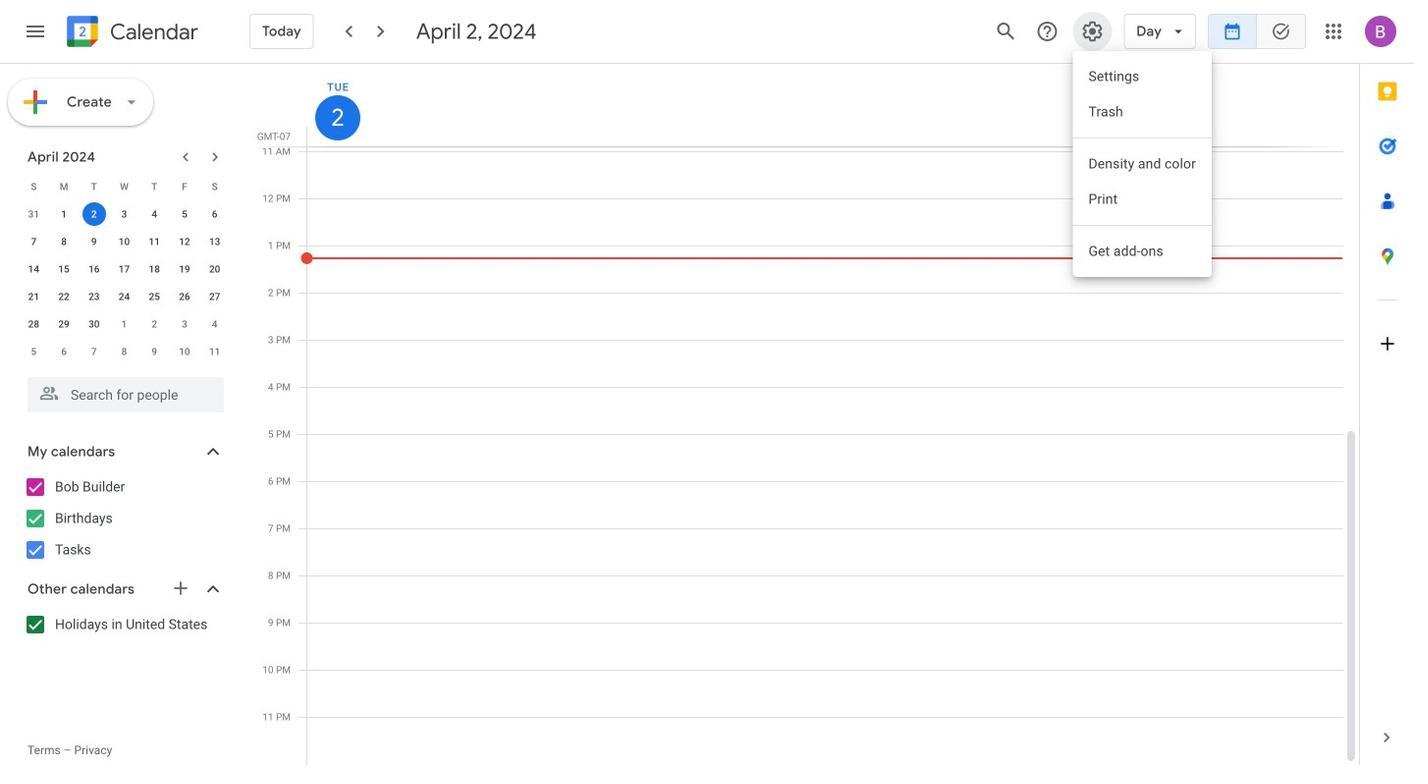 Task type: vqa. For each thing, say whether or not it's contained in the screenshot.
sixth row from the bottom of the April 2024 grid
yes



Task type: locate. For each thing, give the bounding box(es) containing it.
row down may 1 element
[[19, 338, 230, 365]]

may 6 element
[[52, 340, 76, 364]]

4 element
[[143, 202, 166, 226]]

heading inside calendar element
[[106, 20, 198, 44]]

12 element
[[173, 230, 196, 253]]

23 element
[[82, 285, 106, 308]]

17 element
[[112, 257, 136, 281]]

row
[[19, 173, 230, 200], [19, 200, 230, 228], [19, 228, 230, 255], [19, 255, 230, 283], [19, 283, 230, 310], [19, 310, 230, 338], [19, 338, 230, 365]]

may 1 element
[[112, 312, 136, 336]]

may 11 element
[[203, 340, 227, 364]]

cell
[[79, 200, 109, 228]]

may 5 element
[[22, 340, 46, 364]]

tuesday, april 2, today element
[[315, 95, 361, 140]]

may 3 element
[[173, 312, 196, 336]]

1 row from the top
[[19, 173, 230, 200]]

row up 17 element
[[19, 228, 230, 255]]

5 row from the top
[[19, 283, 230, 310]]

4 row from the top
[[19, 255, 230, 283]]

row down 24 element
[[19, 310, 230, 338]]

None search field
[[0, 369, 244, 413]]

settings menu menu
[[1073, 51, 1212, 277]]

may 9 element
[[143, 340, 166, 364]]

add other calendars image
[[171, 579, 191, 598]]

row up 24 element
[[19, 255, 230, 283]]

may 10 element
[[173, 340, 196, 364]]

2 row from the top
[[19, 200, 230, 228]]

my calendars list
[[4, 472, 244, 566]]

tab list
[[1361, 64, 1415, 710]]

heading
[[106, 20, 198, 44]]

9 element
[[82, 230, 106, 253]]

row down 17 element
[[19, 283, 230, 310]]

settings menu image
[[1081, 20, 1105, 43]]

row up 10 element
[[19, 200, 230, 228]]

row group
[[19, 200, 230, 365]]

1 element
[[52, 202, 76, 226]]

grid
[[252, 64, 1360, 765]]

10 element
[[112, 230, 136, 253]]

row up 3 "element"
[[19, 173, 230, 200]]

column header
[[307, 64, 1344, 146]]

26 element
[[173, 285, 196, 308]]



Task type: describe. For each thing, give the bounding box(es) containing it.
24 element
[[112, 285, 136, 308]]

25 element
[[143, 285, 166, 308]]

15 element
[[52, 257, 76, 281]]

may 7 element
[[82, 340, 106, 364]]

march 31 element
[[22, 202, 46, 226]]

may 2 element
[[143, 312, 166, 336]]

6 row from the top
[[19, 310, 230, 338]]

20 element
[[203, 257, 227, 281]]

main drawer image
[[24, 20, 47, 43]]

28 element
[[22, 312, 46, 336]]

7 element
[[22, 230, 46, 253]]

6 element
[[203, 202, 227, 226]]

30 element
[[82, 312, 106, 336]]

13 element
[[203, 230, 227, 253]]

19 element
[[173, 257, 196, 281]]

may 4 element
[[203, 312, 227, 336]]

11 element
[[143, 230, 166, 253]]

2, today element
[[82, 202, 106, 226]]

april 2024 grid
[[19, 173, 230, 365]]

Search for people text field
[[39, 377, 212, 413]]

7 row from the top
[[19, 338, 230, 365]]

3 element
[[112, 202, 136, 226]]

3 row from the top
[[19, 228, 230, 255]]

18 element
[[143, 257, 166, 281]]

14 element
[[22, 257, 46, 281]]

may 8 element
[[112, 340, 136, 364]]

29 element
[[52, 312, 76, 336]]

16 element
[[82, 257, 106, 281]]

calendar element
[[63, 12, 198, 55]]

cell inside april 2024 grid
[[79, 200, 109, 228]]

8 element
[[52, 230, 76, 253]]

22 element
[[52, 285, 76, 308]]

27 element
[[203, 285, 227, 308]]

21 element
[[22, 285, 46, 308]]

5 element
[[173, 202, 196, 226]]



